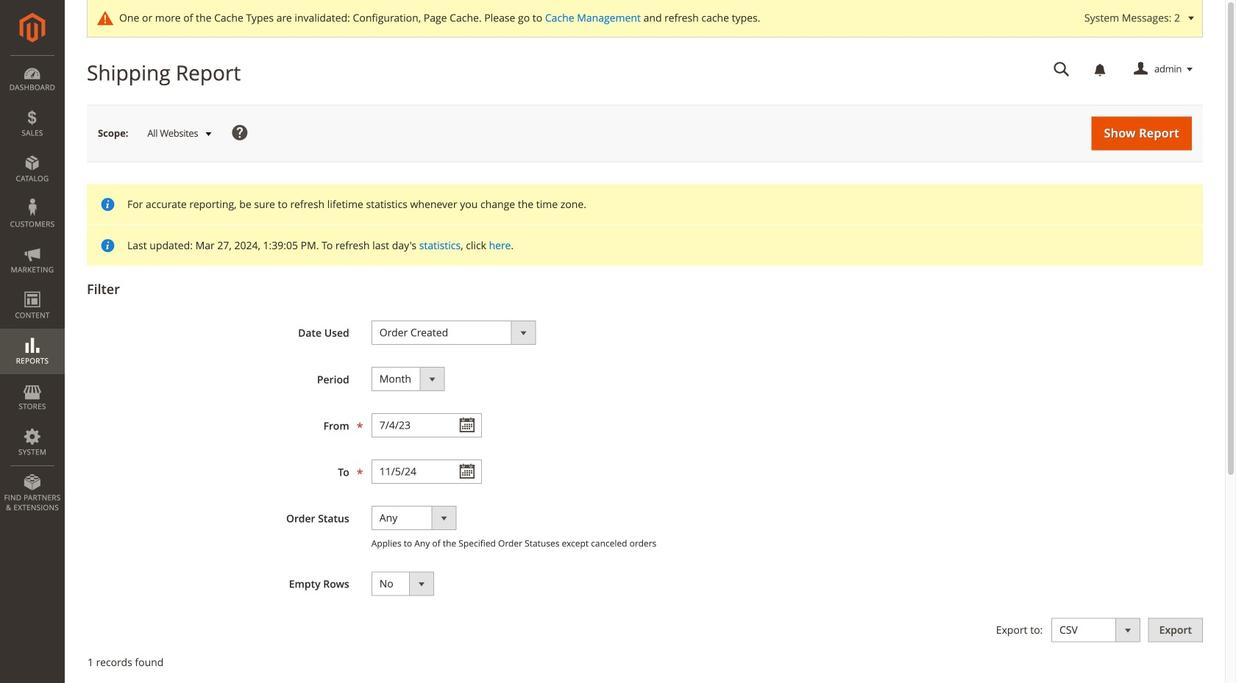 Task type: locate. For each thing, give the bounding box(es) containing it.
None text field
[[372, 414, 482, 438], [372, 460, 482, 484], [372, 414, 482, 438], [372, 460, 482, 484]]

menu bar
[[0, 55, 65, 521]]

None text field
[[1044, 57, 1081, 82]]

magento admin panel image
[[20, 13, 45, 43]]



